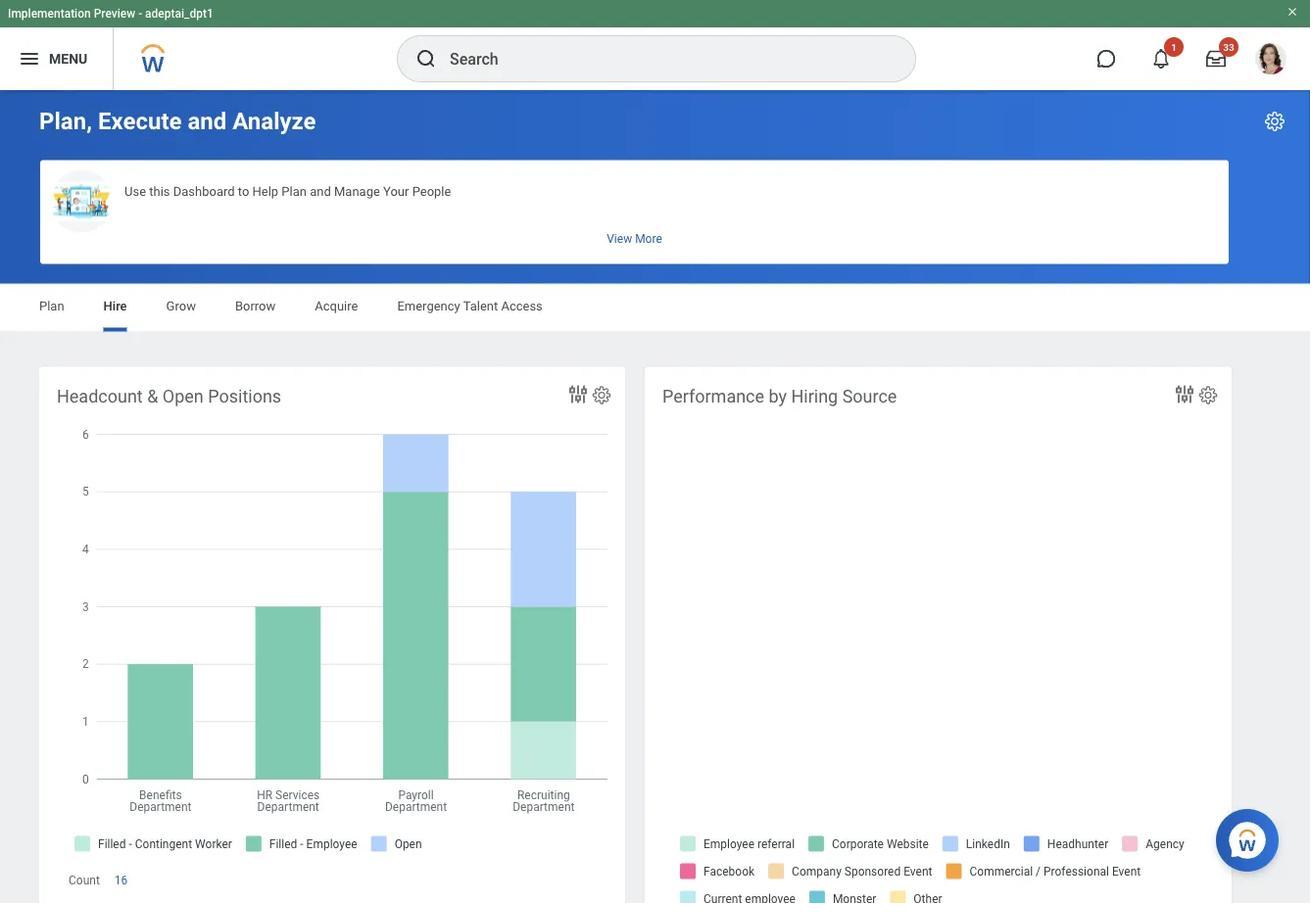 Task type: locate. For each thing, give the bounding box(es) containing it.
implementation preview -   adeptai_dpt1
[[8, 7, 214, 21]]

-
[[138, 7, 142, 21]]

search image
[[415, 47, 438, 71]]

grow
[[166, 299, 196, 314]]

1 button
[[1140, 37, 1184, 80]]

plan, execute and analyze
[[39, 107, 316, 135]]

analyze
[[233, 107, 316, 135]]

this
[[149, 184, 170, 198]]

0 horizontal spatial plan
[[39, 299, 64, 314]]

0 vertical spatial and
[[188, 107, 227, 135]]

emergency
[[397, 299, 460, 314]]

16
[[114, 874, 128, 888]]

0 horizontal spatial and
[[188, 107, 227, 135]]

performance
[[663, 386, 765, 407]]

headcount
[[57, 386, 143, 407]]

1 horizontal spatial and
[[310, 184, 331, 198]]

hiring
[[791, 386, 838, 407]]

tab list
[[20, 285, 1291, 332]]

plan right help
[[282, 184, 307, 198]]

33 button
[[1195, 37, 1239, 80]]

&
[[147, 386, 158, 407]]

and inside use this dashboard to help plan and manage your people button
[[310, 184, 331, 198]]

and left manage
[[310, 184, 331, 198]]

use this dashboard to help plan and manage your people button
[[40, 160, 1229, 264]]

source
[[843, 386, 897, 407]]

configure this page image
[[1263, 110, 1287, 133]]

tab list inside 'plan, execute and analyze' main content
[[20, 285, 1291, 332]]

access
[[501, 299, 543, 314]]

positions
[[208, 386, 281, 407]]

headcount & open positions element
[[39, 367, 625, 904]]

0 vertical spatial plan
[[282, 184, 307, 198]]

count
[[69, 874, 100, 888]]

headcount & open positions
[[57, 386, 281, 407]]

preview
[[94, 7, 135, 21]]

and
[[188, 107, 227, 135], [310, 184, 331, 198]]

tab list containing plan
[[20, 285, 1291, 332]]

plan left hire
[[39, 299, 64, 314]]

adeptai_dpt1
[[145, 7, 214, 21]]

1 vertical spatial and
[[310, 184, 331, 198]]

plan
[[282, 184, 307, 198], [39, 299, 64, 314]]

menu banner
[[0, 0, 1310, 90]]

performance by hiring source
[[663, 386, 897, 407]]

1 horizontal spatial plan
[[282, 184, 307, 198]]

emergency talent access
[[397, 299, 543, 314]]

close environment banner image
[[1287, 6, 1299, 18]]

inbox large image
[[1207, 49, 1226, 69]]

menu
[[49, 51, 87, 67]]

and left analyze
[[188, 107, 227, 135]]

plan, execute and analyze main content
[[0, 90, 1310, 904]]

plan,
[[39, 107, 92, 135]]

use
[[124, 184, 146, 198]]

16 button
[[114, 873, 131, 889]]



Task type: vqa. For each thing, say whether or not it's contained in the screenshot.
plus circle image
no



Task type: describe. For each thing, give the bounding box(es) containing it.
plan inside button
[[282, 184, 307, 198]]

help
[[252, 184, 279, 198]]

by
[[769, 386, 787, 407]]

hire
[[104, 299, 127, 314]]

talent
[[463, 299, 498, 314]]

dashboard
[[173, 184, 235, 198]]

menu button
[[0, 27, 113, 90]]

Search Workday  search field
[[450, 37, 875, 80]]

execute
[[98, 107, 182, 135]]

justify image
[[18, 47, 41, 71]]

profile logan mcneil image
[[1256, 43, 1287, 78]]

configure and view chart data image
[[1173, 383, 1197, 406]]

open
[[163, 386, 204, 407]]

configure headcount & open positions image
[[591, 385, 613, 406]]

notifications large image
[[1152, 49, 1171, 69]]

to
[[238, 184, 249, 198]]

people
[[412, 184, 451, 198]]

manage
[[334, 184, 380, 198]]

configure performance by hiring source image
[[1198, 385, 1219, 406]]

your
[[383, 184, 409, 198]]

33
[[1224, 41, 1235, 53]]

borrow
[[235, 299, 276, 314]]

implementation
[[8, 7, 91, 21]]

acquire
[[315, 299, 358, 314]]

performance by hiring source element
[[645, 367, 1232, 904]]

1 vertical spatial plan
[[39, 299, 64, 314]]

use this dashboard to help plan and manage your people
[[124, 184, 451, 198]]

configure and view chart data image
[[567, 383, 590, 406]]

1
[[1171, 41, 1177, 53]]



